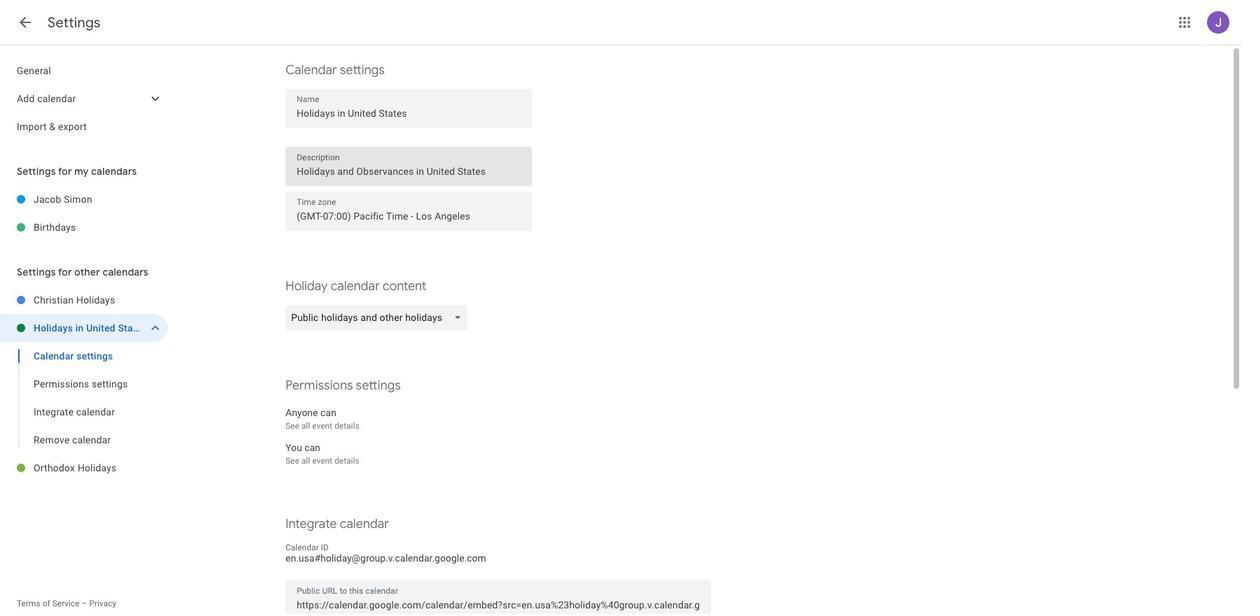 Task type: locate. For each thing, give the bounding box(es) containing it.
jacob
[[34, 194, 61, 205]]

calendar settings
[[286, 62, 385, 78], [34, 351, 113, 362]]

event inside you can see all event details
[[312, 457, 333, 466]]

settings up 'jacob'
[[17, 165, 56, 178]]

remove
[[34, 435, 70, 446]]

see inside you can see all event details
[[286, 457, 300, 466]]

1 vertical spatial event
[[312, 457, 333, 466]]

can inside anyone can see all event details
[[321, 408, 337, 419]]

calendar right holiday on the top left of page
[[331, 279, 380, 295]]

all down anyone
[[302, 422, 310, 431]]

calendar up remove calendar
[[76, 407, 115, 418]]

0 horizontal spatial integrate
[[34, 407, 74, 418]]

1 all from the top
[[302, 422, 310, 431]]

see
[[286, 422, 300, 431], [286, 457, 300, 466]]

all for you
[[302, 457, 310, 466]]

can inside you can see all event details
[[305, 443, 321, 454]]

settings
[[340, 62, 385, 78], [77, 351, 113, 362], [356, 378, 401, 394], [92, 379, 128, 390]]

0 horizontal spatial permissions settings
[[34, 379, 128, 390]]

0 vertical spatial event
[[312, 422, 333, 431]]

1 vertical spatial calendars
[[103, 266, 149, 279]]

holidays in united states link
[[34, 314, 147, 342]]

2 vertical spatial calendar
[[286, 543, 319, 553]]

2 event from the top
[[312, 457, 333, 466]]

see for anyone can
[[286, 422, 300, 431]]

0 horizontal spatial integrate calendar
[[34, 407, 115, 418]]

permissions settings up anyone can see all event details
[[286, 378, 401, 394]]

for for my
[[58, 165, 72, 178]]

2 vertical spatial holidays
[[78, 463, 117, 474]]

details down anyone can see all event details
[[335, 457, 360, 466]]

for
[[58, 165, 72, 178], [58, 266, 72, 279]]

group
[[0, 342, 168, 454]]

calendar up orthodox holidays tree item
[[72, 435, 111, 446]]

calendar settings inside group
[[34, 351, 113, 362]]

see down anyone
[[286, 422, 300, 431]]

other
[[74, 266, 100, 279]]

settings for my calendars tree
[[0, 186, 168, 242]]

0 vertical spatial holidays
[[76, 295, 115, 306]]

2 see from the top
[[286, 457, 300, 466]]

0 vertical spatial calendars
[[91, 165, 137, 178]]

1 vertical spatial all
[[302, 457, 310, 466]]

event down anyone can see all event details
[[312, 457, 333, 466]]

1 horizontal spatial permissions
[[286, 378, 353, 394]]

calendars right my
[[91, 165, 137, 178]]

event for anyone can
[[312, 422, 333, 431]]

all inside anyone can see all event details
[[302, 422, 310, 431]]

christian holidays link
[[34, 286, 168, 314]]

0 vertical spatial see
[[286, 422, 300, 431]]

for for other
[[58, 266, 72, 279]]

permissions up the remove
[[34, 379, 89, 390]]

None field
[[286, 305, 473, 331]]

all
[[302, 422, 310, 431], [302, 457, 310, 466]]

1 vertical spatial calendar
[[34, 351, 74, 362]]

id
[[321, 543, 329, 553]]

tree containing general
[[0, 57, 168, 141]]

1 horizontal spatial integrate
[[286, 517, 337, 533]]

terms of service – privacy
[[17, 599, 116, 609]]

you
[[286, 443, 302, 454]]

1 vertical spatial can
[[305, 443, 321, 454]]

settings
[[48, 14, 101, 32], [17, 165, 56, 178], [17, 266, 56, 279]]

1 horizontal spatial calendar settings
[[286, 62, 385, 78]]

details for you can
[[335, 457, 360, 466]]

1 details from the top
[[335, 422, 360, 431]]

0 vertical spatial settings
[[48, 14, 101, 32]]

1 vertical spatial calendar settings
[[34, 351, 113, 362]]

0 vertical spatial integrate calendar
[[34, 407, 115, 418]]

1 horizontal spatial integrate calendar
[[286, 517, 389, 533]]

integrate
[[34, 407, 74, 418], [286, 517, 337, 533]]

0 vertical spatial details
[[335, 422, 360, 431]]

calendar
[[286, 62, 337, 78], [34, 351, 74, 362], [286, 543, 319, 553]]

holidays down remove calendar
[[78, 463, 117, 474]]

event for you can
[[312, 457, 333, 466]]

in
[[75, 323, 84, 334]]

all down you
[[302, 457, 310, 466]]

calendars up the christian holidays link
[[103, 266, 149, 279]]

0 vertical spatial can
[[321, 408, 337, 419]]

holiday calendar content
[[286, 279, 427, 295]]

my
[[74, 165, 89, 178]]

settings right go back icon at the left of the page
[[48, 14, 101, 32]]

0 horizontal spatial calendar settings
[[34, 351, 113, 362]]

0 horizontal spatial permissions
[[34, 379, 89, 390]]

integrate up id
[[286, 517, 337, 533]]

1 for from the top
[[58, 165, 72, 178]]

christian holidays tree item
[[0, 286, 168, 314]]

1 event from the top
[[312, 422, 333, 431]]

permissions settings down the in
[[34, 379, 128, 390]]

orthodox holidays tree item
[[0, 454, 168, 482]]

holidays up united at the left of the page
[[76, 295, 115, 306]]

calendar up &
[[37, 93, 76, 104]]

1 vertical spatial details
[[335, 457, 360, 466]]

integrate calendar up remove calendar
[[34, 407, 115, 418]]

privacy
[[89, 599, 116, 609]]

0 vertical spatial all
[[302, 422, 310, 431]]

add calendar
[[17, 93, 76, 104]]

details inside you can see all event details
[[335, 457, 360, 466]]

None text field
[[297, 104, 521, 123], [297, 207, 521, 226], [297, 104, 521, 123], [297, 207, 521, 226]]

holidays for orthodox holidays
[[78, 463, 117, 474]]

remove calendar
[[34, 435, 111, 446]]

all for anyone
[[302, 422, 310, 431]]

can right you
[[305, 443, 321, 454]]

0 vertical spatial calendar
[[286, 62, 337, 78]]

calendar id en.usa#holiday@group.v.calendar.google.com
[[286, 543, 487, 564]]

holidays inside tree item
[[34, 323, 73, 334]]

details up you can see all event details
[[335, 422, 360, 431]]

2 for from the top
[[58, 266, 72, 279]]

details inside anyone can see all event details
[[335, 422, 360, 431]]

export
[[58, 121, 87, 132]]

general
[[17, 65, 51, 76]]

see down you
[[286, 457, 300, 466]]

2 all from the top
[[302, 457, 310, 466]]

can right anyone
[[321, 408, 337, 419]]

1 vertical spatial settings
[[17, 165, 56, 178]]

settings for my calendars
[[17, 165, 137, 178]]

holidays for christian holidays
[[76, 295, 115, 306]]

import & export
[[17, 121, 87, 132]]

event down anyone
[[312, 422, 333, 431]]

event
[[312, 422, 333, 431], [312, 457, 333, 466]]

2 details from the top
[[335, 457, 360, 466]]

calendars
[[91, 165, 137, 178], [103, 266, 149, 279]]

integrate calendar up id
[[286, 517, 389, 533]]

permissions
[[286, 378, 353, 394], [34, 379, 89, 390]]

0 vertical spatial integrate
[[34, 407, 74, 418]]

holidays in united states
[[34, 323, 147, 334]]

1 vertical spatial holidays
[[34, 323, 73, 334]]

permissions up anyone
[[286, 378, 353, 394]]

all inside you can see all event details
[[302, 457, 310, 466]]

privacy link
[[89, 599, 116, 609]]

holidays left the in
[[34, 323, 73, 334]]

settings for other calendars
[[17, 266, 149, 279]]

event inside anyone can see all event details
[[312, 422, 333, 431]]

calendar
[[37, 93, 76, 104], [331, 279, 380, 295], [76, 407, 115, 418], [72, 435, 111, 446], [340, 517, 389, 533]]

settings up "christian"
[[17, 266, 56, 279]]

holidays
[[76, 295, 115, 306], [34, 323, 73, 334], [78, 463, 117, 474]]

2 vertical spatial settings
[[17, 266, 56, 279]]

1 vertical spatial see
[[286, 457, 300, 466]]

permissions settings
[[286, 378, 401, 394], [34, 379, 128, 390]]

for left my
[[58, 165, 72, 178]]

see inside anyone can see all event details
[[286, 422, 300, 431]]

birthdays
[[34, 222, 76, 233]]

content
[[383, 279, 427, 295]]

terms of service link
[[17, 599, 80, 609]]

for left the other
[[58, 266, 72, 279]]

0 vertical spatial for
[[58, 165, 72, 178]]

integrate calendar
[[34, 407, 115, 418], [286, 517, 389, 533]]

integrate up the remove
[[34, 407, 74, 418]]

1 see from the top
[[286, 422, 300, 431]]

details
[[335, 422, 360, 431], [335, 457, 360, 466]]

tree
[[0, 57, 168, 141]]

None text field
[[297, 596, 700, 615]]

1 vertical spatial for
[[58, 266, 72, 279]]

can
[[321, 408, 337, 419], [305, 443, 321, 454]]



Task type: describe. For each thing, give the bounding box(es) containing it.
simon
[[64, 194, 92, 205]]

calendar inside the calendar id en.usa#holiday@group.v.calendar.google.com
[[286, 543, 319, 553]]

service
[[52, 599, 80, 609]]

see for you can
[[286, 457, 300, 466]]

christian holidays
[[34, 295, 115, 306]]

1 vertical spatial integrate
[[286, 517, 337, 533]]

holidays in united states tree item
[[0, 314, 168, 342]]

integrate calendar inside group
[[34, 407, 115, 418]]

calendars for settings for other calendars
[[103, 266, 149, 279]]

import
[[17, 121, 47, 132]]

orthodox holidays link
[[34, 454, 168, 482]]

settings for settings for my calendars
[[17, 165, 56, 178]]

anyone can see all event details
[[286, 408, 360, 431]]

0 vertical spatial calendar settings
[[286, 62, 385, 78]]

en.usa#holiday@group.v.calendar.google.com
[[286, 553, 487, 564]]

calendar inside tree
[[34, 351, 74, 362]]

–
[[82, 599, 87, 609]]

christian
[[34, 295, 74, 306]]

1 vertical spatial integrate calendar
[[286, 517, 389, 533]]

calendar up the calendar id en.usa#holiday@group.v.calendar.google.com
[[340, 517, 389, 533]]

can for you can
[[305, 443, 321, 454]]

Holidays and Observances in United States text field
[[286, 163, 532, 180]]

you can see all event details
[[286, 443, 360, 466]]

can for anyone can
[[321, 408, 337, 419]]

jacob simon
[[34, 194, 92, 205]]

settings for other calendars tree
[[0, 286, 168, 482]]

details for anyone can
[[335, 422, 360, 431]]

settings for settings
[[48, 14, 101, 32]]

jacob simon tree item
[[0, 186, 168, 214]]

united
[[86, 323, 116, 334]]

terms
[[17, 599, 40, 609]]

integrate inside group
[[34, 407, 74, 418]]

add
[[17, 93, 35, 104]]

go back image
[[17, 14, 34, 31]]

orthodox
[[34, 463, 75, 474]]

settings for settings for other calendars
[[17, 266, 56, 279]]

birthdays tree item
[[0, 214, 168, 242]]

states
[[118, 323, 147, 334]]

birthdays link
[[34, 214, 168, 242]]

permissions settings inside group
[[34, 379, 128, 390]]

group containing calendar settings
[[0, 342, 168, 454]]

orthodox holidays
[[34, 463, 117, 474]]

anyone
[[286, 408, 318, 419]]

calendars for settings for my calendars
[[91, 165, 137, 178]]

holiday
[[286, 279, 328, 295]]

permissions inside group
[[34, 379, 89, 390]]

&
[[49, 121, 56, 132]]

settings heading
[[48, 14, 101, 32]]

of
[[42, 599, 50, 609]]

1 horizontal spatial permissions settings
[[286, 378, 401, 394]]



Task type: vqa. For each thing, say whether or not it's contained in the screenshot.
'content'
yes



